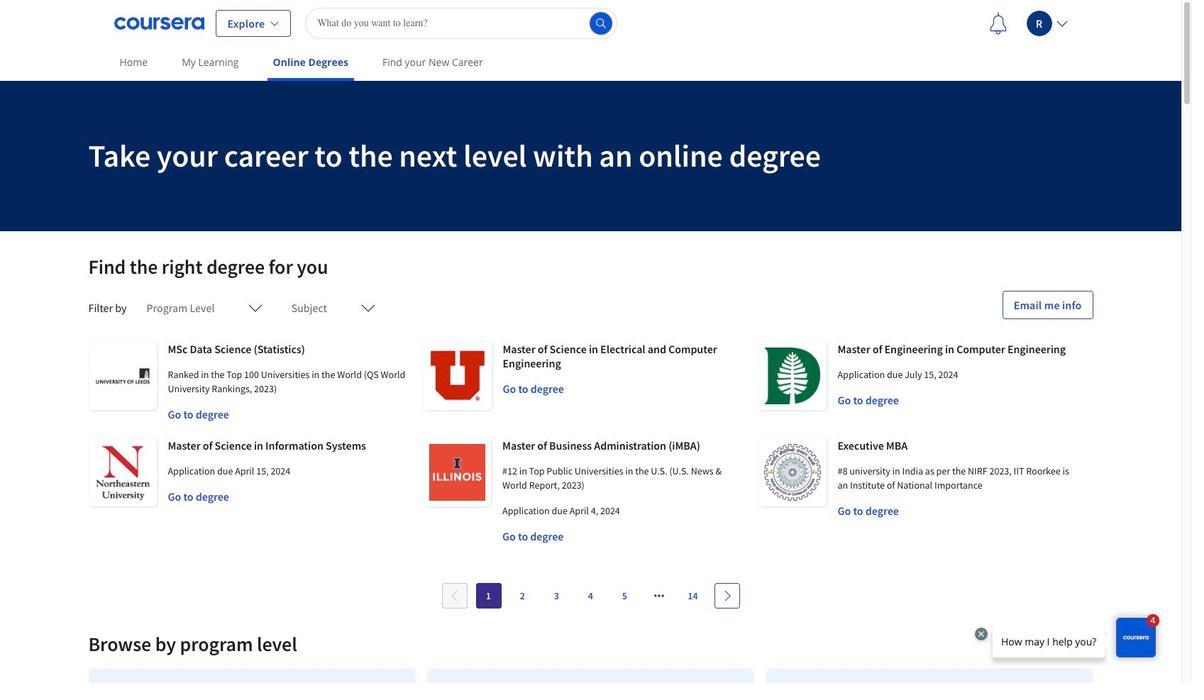 Task type: locate. For each thing, give the bounding box(es) containing it.
iit roorkee image
[[758, 439, 826, 507]]

list
[[83, 663, 1099, 683]]

None search field
[[305, 7, 618, 39]]



Task type: describe. For each thing, give the bounding box(es) containing it.
coursera image
[[114, 12, 204, 34]]

What do you want to learn? text field
[[305, 7, 618, 39]]

university of illinois at urbana-champaign image
[[423, 439, 491, 507]]

dartmouth college image
[[758, 342, 826, 410]]

go to next page image
[[721, 590, 733, 602]]

university of leeds image
[[88, 342, 156, 410]]

northeastern university image
[[88, 439, 156, 507]]

university of utah image
[[423, 342, 491, 410]]



Task type: vqa. For each thing, say whether or not it's contained in the screenshot.
COURSERA IMAGE on the top left of the page
yes



